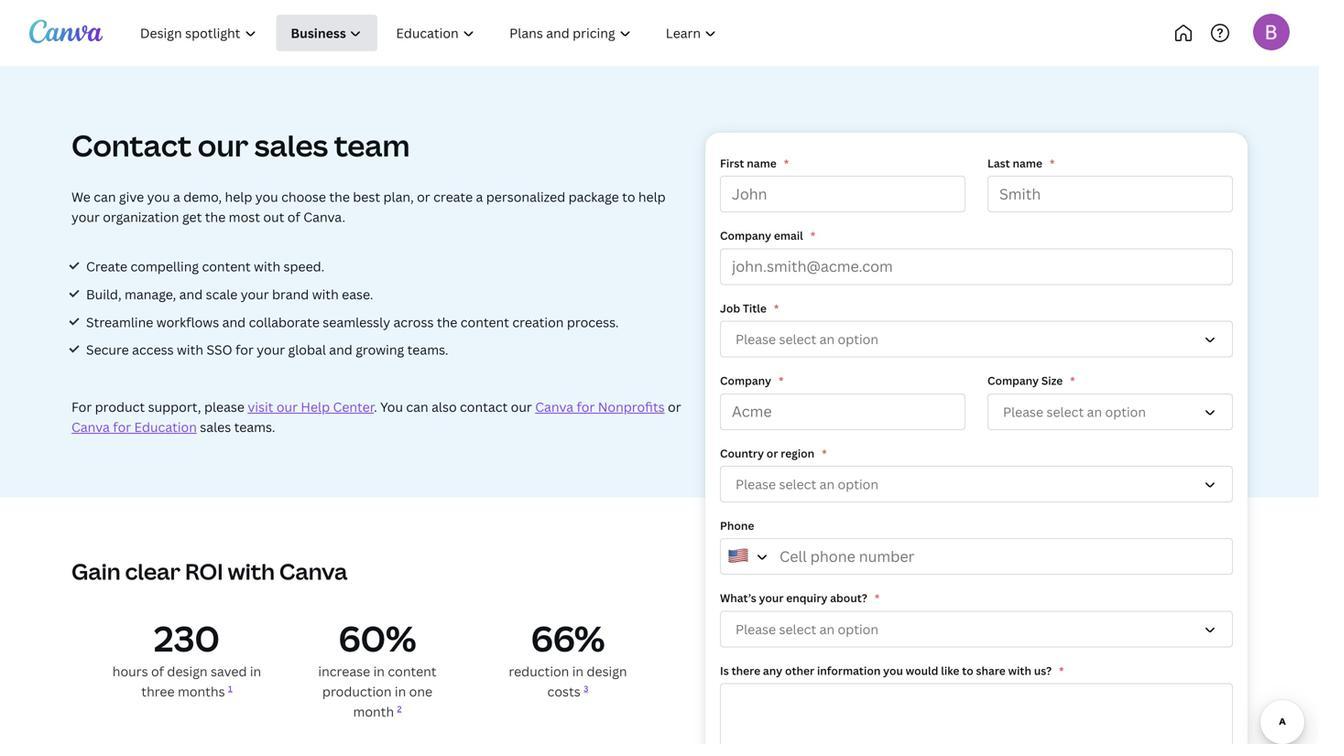 Task type: describe. For each thing, give the bounding box(es) containing it.
education
[[134, 419, 197, 436]]

secure
[[86, 341, 129, 359]]

2 a from the left
[[476, 188, 483, 206]]

sso
[[207, 341, 232, 359]]

reduction
[[509, 663, 569, 681]]

* right about?
[[875, 591, 880, 606]]

1 help from the left
[[225, 188, 252, 206]]

secure access with sso for your global and growing teams.
[[86, 341, 449, 359]]

0 vertical spatial for
[[235, 341, 254, 359]]

* right title
[[774, 301, 779, 316]]

company email *
[[720, 228, 816, 243]]

🇺🇸 button
[[720, 539, 779, 576]]

build, manage, and scale your brand with ease.
[[86, 286, 373, 303]]

team
[[334, 126, 410, 165]]

Acme text field
[[720, 394, 966, 430]]

costs
[[547, 684, 581, 701]]

brand
[[272, 286, 309, 303]]

month
[[353, 704, 394, 721]]

access
[[132, 341, 174, 359]]

increase
[[318, 663, 370, 681]]

or inside the we can give you a demo, help you choose the best plan, or create a personalized package to help your organization get the most out of canva.
[[417, 188, 430, 206]]

* right region
[[822, 446, 827, 461]]

* right email
[[811, 228, 816, 243]]

hours of design saved in three months
[[112, 663, 261, 701]]

2
[[397, 704, 402, 715]]

contact
[[460, 399, 508, 416]]

phone
[[720, 519, 754, 534]]

canva for education link
[[71, 419, 197, 436]]

name for last name
[[1013, 156, 1043, 171]]

package
[[569, 188, 619, 206]]

with left us? in the bottom of the page
[[1008, 664, 1032, 679]]

center
[[333, 399, 374, 416]]

content for in
[[388, 663, 437, 681]]

streamline workflows and collaborate seamlessly across the content creation process.
[[86, 314, 619, 331]]

your right what's
[[759, 591, 784, 606]]

2 vertical spatial the
[[437, 314, 458, 331]]

please select an option button for country or region *
[[720, 466, 1233, 503]]

design for 66%
[[587, 663, 627, 681]]

one
[[409, 684, 433, 701]]

job
[[720, 301, 740, 316]]

* right last
[[1050, 156, 1055, 171]]

1 horizontal spatial sales
[[255, 126, 328, 165]]

is there any other information you would like to share with us? *
[[720, 664, 1064, 679]]

we can give you a demo, help you choose the best plan, or create a personalized package to help your organization get the most out of canva.
[[71, 188, 666, 226]]

personalized
[[486, 188, 566, 206]]

share
[[976, 664, 1006, 679]]

company *
[[720, 373, 784, 389]]

design for 230
[[167, 663, 208, 681]]

email
[[774, 228, 803, 243]]

John text field
[[720, 176, 966, 213]]

select for size
[[1047, 403, 1084, 421]]

option for job title *
[[838, 331, 879, 348]]

3
[[584, 684, 589, 695]]

most
[[229, 208, 260, 226]]

please for company
[[1003, 403, 1044, 421]]

2 horizontal spatial canva
[[535, 399, 574, 416]]

2 help from the left
[[638, 188, 666, 206]]

give
[[119, 188, 144, 206]]

name for first name
[[747, 156, 777, 171]]

option for company size *
[[1105, 403, 1146, 421]]

production
[[322, 684, 392, 701]]

gain clear roi with canva
[[71, 557, 348, 587]]

choose
[[281, 188, 326, 206]]

contact our sales team
[[71, 126, 410, 165]]

Smith text field
[[988, 176, 1233, 213]]

can inside the we can give you a demo, help you choose the best plan, or create a personalized package to help your organization get the most out of canva.
[[94, 188, 116, 206]]

any
[[763, 664, 783, 679]]

an for job title *
[[820, 331, 835, 348]]

enquiry
[[786, 591, 828, 606]]

2 horizontal spatial our
[[511, 399, 532, 416]]

job title *
[[720, 301, 779, 316]]

would
[[906, 664, 939, 679]]

reduction in design costs
[[509, 663, 627, 701]]

company size *
[[988, 373, 1075, 389]]

2 link
[[397, 704, 402, 715]]

organization
[[103, 208, 179, 226]]

1 vertical spatial the
[[205, 208, 226, 226]]

last name *
[[988, 156, 1055, 171]]

john.smith@acme.com text field
[[720, 249, 1233, 285]]

2 vertical spatial or
[[767, 446, 778, 461]]

1
[[228, 684, 232, 695]]

66%
[[531, 615, 605, 662]]

select for title
[[779, 331, 817, 348]]

2 vertical spatial canva
[[279, 557, 348, 587]]

what's your enquiry about? *
[[720, 591, 880, 606]]

gain
[[71, 557, 121, 587]]

help
[[301, 399, 330, 416]]

title
[[743, 301, 767, 316]]

plan,
[[383, 188, 414, 206]]

your down 'collaborate'
[[257, 341, 285, 359]]

1 horizontal spatial teams.
[[407, 341, 449, 359]]

2 horizontal spatial you
[[883, 664, 903, 679]]

hours
[[112, 663, 148, 681]]

last
[[988, 156, 1010, 171]]

* right the size
[[1070, 373, 1075, 389]]

growing
[[356, 341, 404, 359]]

in up production
[[373, 663, 385, 681]]

0 horizontal spatial canva
[[71, 419, 110, 436]]

scale
[[206, 286, 238, 303]]

product
[[95, 399, 145, 416]]

2 vertical spatial for
[[113, 419, 131, 436]]

company for company size
[[988, 373, 1039, 389]]

select for or
[[779, 476, 817, 493]]

3 link
[[584, 684, 589, 695]]

speed.
[[284, 258, 325, 275]]

please for country
[[736, 476, 776, 493]]

country
[[720, 446, 764, 461]]

for product support, please visit our help center . you can also contact our canva for nonprofits or canva for education sales teams.
[[71, 399, 681, 436]]

in up 2
[[395, 684, 406, 701]]

seamlessly
[[323, 314, 390, 331]]

increase in content production in one month
[[318, 663, 437, 721]]

collaborate
[[249, 314, 320, 331]]

what's
[[720, 591, 757, 606]]

option for what's your enquiry about? *
[[838, 621, 879, 638]]

please select an option for title
[[736, 331, 879, 348]]

2 horizontal spatial content
[[461, 314, 509, 331]]

information
[[817, 664, 881, 679]]

best
[[353, 188, 380, 206]]



Task type: vqa. For each thing, say whether or not it's contained in the screenshot.
the scope.
no



Task type: locate. For each thing, give the bounding box(es) containing it.
content inside the increase in content production in one month
[[388, 663, 437, 681]]

design up 3 link
[[587, 663, 627, 681]]

please for job
[[736, 331, 776, 348]]

design inside reduction in design costs
[[587, 663, 627, 681]]

ease.
[[342, 286, 373, 303]]

1 horizontal spatial of
[[288, 208, 300, 226]]

the right across
[[437, 314, 458, 331]]

1 vertical spatial sales
[[200, 419, 231, 436]]

and for scale
[[179, 286, 203, 303]]

design inside hours of design saved in three months
[[167, 663, 208, 681]]

a right create
[[476, 188, 483, 206]]

1 horizontal spatial or
[[668, 399, 681, 416]]

help right package
[[638, 188, 666, 206]]

1 horizontal spatial content
[[388, 663, 437, 681]]

help
[[225, 188, 252, 206], [638, 188, 666, 206]]

1 horizontal spatial canva
[[279, 557, 348, 587]]

please select an option for your
[[736, 621, 879, 638]]

select for your
[[779, 621, 817, 638]]

please down company size *
[[1003, 403, 1044, 421]]

1 horizontal spatial for
[[235, 341, 254, 359]]

country or region *
[[720, 446, 827, 461]]

create compelling content with speed.
[[86, 258, 325, 275]]

with left ease. at the left of the page
[[312, 286, 339, 303]]

for left nonprofits
[[577, 399, 595, 416]]

please for what's
[[736, 621, 776, 638]]

your inside the we can give you a demo, help you choose the best plan, or create a personalized package to help your organization get the most out of canva.
[[71, 208, 100, 226]]

teams. inside for product support, please visit our help center . you can also contact our canva for nonprofits or canva for education sales teams.
[[234, 419, 275, 436]]

of
[[288, 208, 300, 226], [151, 663, 164, 681]]

0 horizontal spatial content
[[202, 258, 251, 275]]

2 horizontal spatial and
[[329, 341, 353, 359]]

visit our help center link
[[248, 399, 374, 416]]

about?
[[830, 591, 868, 606]]

company for company
[[720, 373, 771, 389]]

is
[[720, 664, 729, 679]]

a
[[173, 188, 180, 206], [476, 188, 483, 206]]

please select an option down title
[[736, 331, 879, 348]]

of inside the we can give you a demo, help you choose the best plan, or create a personalized package to help your organization get the most out of canva.
[[288, 208, 300, 226]]

build,
[[86, 286, 121, 303]]

company for company email
[[720, 228, 771, 243]]

canva for nonprofits link
[[535, 399, 665, 416]]

select up company *
[[779, 331, 817, 348]]

1 name from the left
[[747, 156, 777, 171]]

2 name from the left
[[1013, 156, 1043, 171]]

or inside for product support, please visit our help center . you can also contact our canva for nonprofits or canva for education sales teams.
[[668, 399, 681, 416]]

to right like
[[962, 664, 974, 679]]

please select an option button for company size *
[[988, 394, 1233, 430]]

clear
[[125, 557, 181, 587]]

please down title
[[736, 331, 776, 348]]

our right contact
[[511, 399, 532, 416]]

across
[[393, 314, 434, 331]]

1 vertical spatial or
[[668, 399, 681, 416]]

0 vertical spatial the
[[329, 188, 350, 206]]

option inside dropdown button
[[838, 621, 879, 638]]

None text field
[[720, 684, 1233, 745]]

an
[[820, 331, 835, 348], [1087, 403, 1102, 421], [820, 476, 835, 493], [820, 621, 835, 638]]

0 horizontal spatial or
[[417, 188, 430, 206]]

2 vertical spatial please select an option button
[[720, 466, 1233, 503]]

option
[[838, 331, 879, 348], [1105, 403, 1146, 421], [838, 476, 879, 493], [838, 621, 879, 638]]

please select an option down region
[[736, 476, 879, 493]]

name
[[747, 156, 777, 171], [1013, 156, 1043, 171]]

name right first
[[747, 156, 777, 171]]

process.
[[567, 314, 619, 331]]

1 horizontal spatial the
[[329, 188, 350, 206]]

2 horizontal spatial the
[[437, 314, 458, 331]]

company up country
[[720, 373, 771, 389]]

2 horizontal spatial or
[[767, 446, 778, 461]]

you
[[147, 188, 170, 206], [255, 188, 278, 206], [883, 664, 903, 679]]

demo,
[[183, 188, 222, 206]]

1 horizontal spatial can
[[406, 399, 428, 416]]

1 horizontal spatial to
[[962, 664, 974, 679]]

can inside for product support, please visit our help center . you can also contact our canva for nonprofits or canva for education sales teams.
[[406, 399, 428, 416]]

1 vertical spatial please select an option button
[[988, 394, 1233, 430]]

or right plan,
[[417, 188, 430, 206]]

please select an option button for job title *
[[720, 321, 1233, 358]]

0 vertical spatial sales
[[255, 126, 328, 165]]

0 horizontal spatial you
[[147, 188, 170, 206]]

please select an option inside please select an option dropdown button
[[736, 621, 879, 638]]

a left the demo,
[[173, 188, 180, 206]]

0 horizontal spatial of
[[151, 663, 164, 681]]

0 vertical spatial can
[[94, 188, 116, 206]]

with down workflows
[[177, 341, 203, 359]]

us?
[[1034, 664, 1052, 679]]

other
[[785, 664, 815, 679]]

1 horizontal spatial our
[[277, 399, 298, 416]]

1 link
[[228, 684, 232, 695]]

with right 'roi' at the left bottom of page
[[228, 557, 275, 587]]

sales inside for product support, please visit our help center . you can also contact our canva for nonprofits or canva for education sales teams.
[[200, 419, 231, 436]]

help up most
[[225, 188, 252, 206]]

top level navigation element
[[125, 15, 795, 51]]

2 vertical spatial content
[[388, 663, 437, 681]]

1 horizontal spatial design
[[587, 663, 627, 681]]

first name *
[[720, 156, 789, 171]]

and for collaborate
[[222, 314, 246, 331]]

and up workflows
[[179, 286, 203, 303]]

0 vertical spatial teams.
[[407, 341, 449, 359]]

please select an option down the size
[[1003, 403, 1146, 421]]

to right package
[[622, 188, 635, 206]]

*
[[784, 156, 789, 171], [1050, 156, 1055, 171], [811, 228, 816, 243], [774, 301, 779, 316], [779, 373, 784, 389], [1070, 373, 1075, 389], [822, 446, 827, 461], [875, 591, 880, 606], [1059, 664, 1064, 679]]

company
[[720, 228, 771, 243], [720, 373, 771, 389], [988, 373, 1039, 389]]

support,
[[148, 399, 201, 416]]

for right sso at the top left of the page
[[235, 341, 254, 359]]

your
[[71, 208, 100, 226], [241, 286, 269, 303], [257, 341, 285, 359], [759, 591, 784, 606]]

of up three
[[151, 663, 164, 681]]

three
[[141, 684, 175, 701]]

* right us? in the bottom of the page
[[1059, 664, 1064, 679]]

please select an option button up company size *
[[720, 321, 1233, 358]]

an for what's your enquiry about? *
[[820, 621, 835, 638]]

saved
[[211, 663, 247, 681]]

of inside hours of design saved in three months
[[151, 663, 164, 681]]

select down the size
[[1047, 403, 1084, 421]]

and
[[179, 286, 203, 303], [222, 314, 246, 331], [329, 341, 353, 359]]

teams.
[[407, 341, 449, 359], [234, 419, 275, 436]]

Cell phone number text field
[[720, 539, 1233, 576]]

option for country or region *
[[838, 476, 879, 493]]

get
[[182, 208, 202, 226]]

60%
[[339, 615, 416, 662]]

sales up choose
[[255, 126, 328, 165]]

can right "we"
[[94, 188, 116, 206]]

1 horizontal spatial and
[[222, 314, 246, 331]]

region
[[781, 446, 815, 461]]

manage,
[[125, 286, 176, 303]]

content up one at the bottom left
[[388, 663, 437, 681]]

0 horizontal spatial to
[[622, 188, 635, 206]]

230
[[154, 615, 220, 662]]

teams. down visit
[[234, 419, 275, 436]]

visit
[[248, 399, 273, 416]]

0 vertical spatial or
[[417, 188, 430, 206]]

in up costs
[[572, 663, 584, 681]]

0 vertical spatial content
[[202, 258, 251, 275]]

0 horizontal spatial for
[[113, 419, 131, 436]]

0 vertical spatial and
[[179, 286, 203, 303]]

* right first
[[784, 156, 789, 171]]

in inside reduction in design costs
[[572, 663, 584, 681]]

name right last
[[1013, 156, 1043, 171]]

1 a from the left
[[173, 188, 180, 206]]

0 horizontal spatial help
[[225, 188, 252, 206]]

2 vertical spatial and
[[329, 341, 353, 359]]

please down country
[[736, 476, 776, 493]]

please select an option button down the size
[[988, 394, 1233, 430]]

you left would
[[883, 664, 903, 679]]

and down build, manage, and scale your brand with ease.
[[222, 314, 246, 331]]

please select an option down enquiry on the right of page
[[736, 621, 879, 638]]

our right visit
[[277, 399, 298, 416]]

with up brand
[[254, 258, 280, 275]]

and down the streamline workflows and collaborate seamlessly across the content creation process.
[[329, 341, 353, 359]]

0 horizontal spatial and
[[179, 286, 203, 303]]

1 design from the left
[[167, 663, 208, 681]]

0 horizontal spatial name
[[747, 156, 777, 171]]

select down region
[[779, 476, 817, 493]]

of right out
[[288, 208, 300, 226]]

2 horizontal spatial for
[[577, 399, 595, 416]]

your right scale
[[241, 286, 269, 303]]

0 horizontal spatial a
[[173, 188, 180, 206]]

first
[[720, 156, 744, 171]]

for
[[235, 341, 254, 359], [577, 399, 595, 416], [113, 419, 131, 436]]

0 horizontal spatial the
[[205, 208, 226, 226]]

content up build, manage, and scale your brand with ease.
[[202, 258, 251, 275]]

sales down please
[[200, 419, 231, 436]]

1 horizontal spatial name
[[1013, 156, 1043, 171]]

in right the saved
[[250, 663, 261, 681]]

1 vertical spatial for
[[577, 399, 595, 416]]

1 vertical spatial and
[[222, 314, 246, 331]]

content for compelling
[[202, 258, 251, 275]]

1 horizontal spatial help
[[638, 188, 666, 206]]

the right "get"
[[205, 208, 226, 226]]

compelling
[[131, 258, 199, 275]]

1 horizontal spatial you
[[255, 188, 278, 206]]

* up acme text box
[[779, 373, 784, 389]]

like
[[941, 664, 960, 679]]

we
[[71, 188, 91, 206]]

to inside the we can give you a demo, help you choose the best plan, or create a personalized package to help your organization get the most out of canva.
[[622, 188, 635, 206]]

2 design from the left
[[587, 663, 627, 681]]

or
[[417, 188, 430, 206], [668, 399, 681, 416], [767, 446, 778, 461]]

teams. down across
[[407, 341, 449, 359]]

canva.
[[304, 208, 346, 226]]

contact
[[71, 126, 192, 165]]

please select an option button
[[720, 611, 1233, 648]]

select down what's your enquiry about? * in the right bottom of the page
[[779, 621, 817, 638]]

1 vertical spatial canva
[[71, 419, 110, 436]]

or right nonprofits
[[668, 399, 681, 416]]

for down "product"
[[113, 419, 131, 436]]

0 horizontal spatial sales
[[200, 419, 231, 436]]

an for country or region *
[[820, 476, 835, 493]]

1 vertical spatial content
[[461, 314, 509, 331]]

design up months
[[167, 663, 208, 681]]

create
[[433, 188, 473, 206]]

content left creation
[[461, 314, 509, 331]]

1 vertical spatial of
[[151, 663, 164, 681]]

please down what's
[[736, 621, 776, 638]]

can right "you"
[[406, 399, 428, 416]]

also
[[432, 399, 457, 416]]

our up the demo,
[[198, 126, 249, 165]]

there
[[732, 664, 761, 679]]

roi
[[185, 557, 223, 587]]

0 vertical spatial of
[[288, 208, 300, 226]]

0 horizontal spatial can
[[94, 188, 116, 206]]

1 vertical spatial can
[[406, 399, 428, 416]]

1 vertical spatial teams.
[[234, 419, 275, 436]]

company left the size
[[988, 373, 1039, 389]]

please inside dropdown button
[[736, 621, 776, 638]]

you up organization
[[147, 188, 170, 206]]

in
[[250, 663, 261, 681], [373, 663, 385, 681], [572, 663, 584, 681], [395, 684, 406, 701]]

please select an option button up 'cell phone number' 'text box'
[[720, 466, 1233, 503]]

select
[[779, 331, 817, 348], [1047, 403, 1084, 421], [779, 476, 817, 493], [779, 621, 817, 638]]

nonprofits
[[598, 399, 665, 416]]

or left region
[[767, 446, 778, 461]]

0 horizontal spatial our
[[198, 126, 249, 165]]

the up canva.
[[329, 188, 350, 206]]

0 horizontal spatial design
[[167, 663, 208, 681]]

0 vertical spatial to
[[622, 188, 635, 206]]

0 vertical spatial canva
[[535, 399, 574, 416]]

your down "we"
[[71, 208, 100, 226]]

an for company size *
[[1087, 403, 1102, 421]]

to
[[622, 188, 635, 206], [962, 664, 974, 679]]

please select an option for or
[[736, 476, 879, 493]]

an inside dropdown button
[[820, 621, 835, 638]]

0 vertical spatial please select an option button
[[720, 321, 1233, 358]]

can
[[94, 188, 116, 206], [406, 399, 428, 416]]

1 horizontal spatial a
[[476, 188, 483, 206]]

0 horizontal spatial teams.
[[234, 419, 275, 436]]

content
[[202, 258, 251, 275], [461, 314, 509, 331], [388, 663, 437, 681]]

1 vertical spatial to
[[962, 664, 974, 679]]

create
[[86, 258, 127, 275]]

please select an option for size
[[1003, 403, 1146, 421]]

our
[[198, 126, 249, 165], [277, 399, 298, 416], [511, 399, 532, 416]]

in inside hours of design saved in three months
[[250, 663, 261, 681]]

select inside dropdown button
[[779, 621, 817, 638]]

you up out
[[255, 188, 278, 206]]

creation
[[512, 314, 564, 331]]

🇺🇸
[[727, 545, 749, 569]]

company left email
[[720, 228, 771, 243]]



